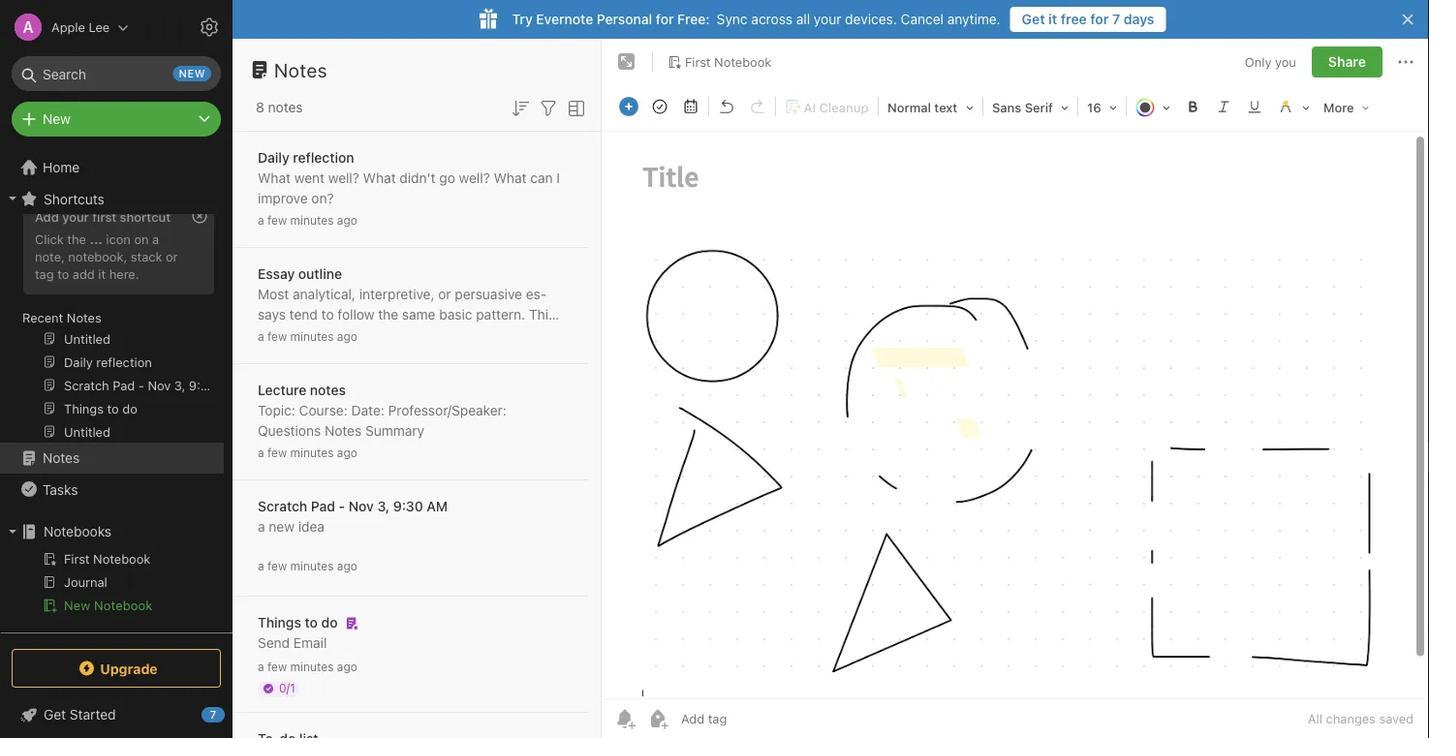 Task type: vqa. For each thing, say whether or not it's contained in the screenshot.
rightmost the it
yes



Task type: locate. For each thing, give the bounding box(es) containing it.
what left didn't
[[363, 170, 396, 186]]

ago for well?
[[337, 214, 358, 227]]

0 horizontal spatial ...
[[90, 232, 103, 246]]

get
[[1022, 11, 1046, 27], [44, 707, 66, 723]]

1 vertical spatial the
[[378, 307, 399, 323]]

a few minutes ago for summary
[[258, 446, 358, 460]]

all changes saved
[[1309, 712, 1414, 727]]

a few minutes ago for well?
[[258, 214, 358, 227]]

3 ago from the top
[[337, 446, 358, 460]]

few up 0/1
[[268, 661, 287, 674]]

minutes down "tend"
[[290, 330, 334, 344]]

minutes down on?
[[290, 214, 334, 227]]

pattern.
[[476, 307, 526, 323]]

few up outlines at top
[[268, 330, 287, 344]]

for inside button
[[1091, 11, 1109, 27]]

across
[[752, 11, 793, 27]]

2 well? from the left
[[459, 170, 490, 186]]

well? down reflection
[[328, 170, 360, 186]]

or inside most analytical, interpretive, or persuasive es says tend to follow the same basic pattern. this structure should help you formulate effective outlines for most ...
[[438, 286, 451, 302]]

1 vertical spatial notes
[[310, 382, 346, 398]]

more
[[1324, 100, 1355, 115]]

few down improve
[[268, 214, 287, 227]]

new notebook group
[[0, 548, 224, 625]]

it left the free
[[1049, 11, 1058, 27]]

notes right 8
[[268, 99, 303, 115]]

notes for lecture notes
[[310, 382, 346, 398]]

what went well? what didn't go well? what can i improve on?
[[258, 170, 560, 206]]

normal text
[[888, 100, 958, 115]]

2 horizontal spatial for
[[1091, 11, 1109, 27]]

get inside help and learning task checklist field
[[44, 707, 66, 723]]

you down same
[[395, 327, 417, 343]]

ago down do
[[337, 661, 358, 674]]

notes link
[[0, 443, 224, 474]]

0 vertical spatial new
[[43, 111, 71, 127]]

went
[[294, 170, 325, 186]]

1 horizontal spatial 7
[[1113, 11, 1121, 27]]

bold image
[[1180, 93, 1207, 120]]

0 vertical spatial the
[[67, 232, 86, 246]]

home
[[43, 159, 80, 175]]

0 horizontal spatial 7
[[210, 709, 216, 722]]

ago down scratch pad - nov 3, 9:30 am a new idea
[[337, 560, 358, 573]]

a few minutes ago down questions
[[258, 446, 358, 460]]

your inside tree
[[62, 209, 89, 224]]

get for get it free for 7 days
[[1022, 11, 1046, 27]]

notes down course:
[[325, 423, 362, 439]]

3 a few minutes ago from the top
[[258, 446, 358, 460]]

0 horizontal spatial it
[[98, 266, 106, 281]]

to for or
[[57, 266, 69, 281]]

new inside scratch pad - nov 3, 9:30 am a new idea
[[269, 519, 295, 535]]

1 few from the top
[[268, 214, 287, 227]]

ago up most
[[337, 330, 358, 344]]

on?
[[312, 190, 334, 206]]

View options field
[[560, 95, 588, 120]]

new inside popup button
[[43, 111, 71, 127]]

the up notebook,
[[67, 232, 86, 246]]

the down interpretive,
[[378, 307, 399, 323]]

1 horizontal spatial get
[[1022, 11, 1046, 27]]

new up the home
[[43, 111, 71, 127]]

8 notes
[[256, 99, 303, 115]]

topic: course: date: professor/speaker: questions notes summary
[[258, 403, 507, 439]]

1 horizontal spatial well?
[[459, 170, 490, 186]]

more actions image
[[1395, 50, 1418, 74]]

a up outlines at top
[[258, 330, 264, 344]]

1 a few minutes ago from the top
[[258, 214, 358, 227]]

0/1
[[279, 682, 295, 696]]

your right all
[[814, 11, 842, 27]]

undo image
[[714, 93, 741, 120]]

add
[[73, 266, 95, 281]]

1 vertical spatial 7
[[210, 709, 216, 722]]

1 horizontal spatial it
[[1049, 11, 1058, 27]]

date:
[[351, 403, 385, 419]]

new down "scratch"
[[269, 519, 295, 535]]

0 horizontal spatial or
[[166, 249, 178, 264]]

5 ago from the top
[[337, 661, 358, 674]]

a few minutes ago down email
[[258, 661, 358, 674]]

notebook for new notebook
[[94, 599, 153, 613]]

0 vertical spatial ...
[[90, 232, 103, 246]]

1 vertical spatial it
[[98, 266, 106, 281]]

2 a few minutes ago from the top
[[258, 330, 358, 344]]

1 minutes from the top
[[290, 214, 334, 227]]

course:
[[299, 403, 348, 419]]

share
[[1329, 54, 1367, 70]]

minutes down email
[[290, 661, 334, 674]]

only you
[[1246, 55, 1297, 69]]

your
[[814, 11, 842, 27], [62, 209, 89, 224]]

apple
[[51, 20, 85, 34]]

0 vertical spatial to
[[57, 266, 69, 281]]

try
[[512, 11, 533, 27]]

a inside scratch pad - nov 3, 9:30 am a new idea
[[258, 519, 265, 535]]

get started
[[44, 707, 116, 723]]

1 horizontal spatial ...
[[367, 348, 378, 364]]

0 horizontal spatial notebook
[[94, 599, 153, 613]]

1 horizontal spatial new
[[269, 519, 295, 535]]

0 vertical spatial it
[[1049, 11, 1058, 27]]

0 vertical spatial get
[[1022, 11, 1046, 27]]

ago for says
[[337, 330, 358, 344]]

days
[[1124, 11, 1155, 27]]

group
[[0, 191, 224, 451]]

minutes down questions
[[290, 446, 334, 460]]

1 horizontal spatial for
[[656, 11, 674, 27]]

for left most
[[311, 348, 328, 364]]

0 horizontal spatial you
[[395, 327, 417, 343]]

1 vertical spatial or
[[438, 286, 451, 302]]

to right tag
[[57, 266, 69, 281]]

0 vertical spatial new
[[179, 67, 206, 80]]

1 vertical spatial to
[[321, 307, 334, 323]]

daily reflection
[[258, 150, 354, 166]]

this
[[529, 307, 556, 323]]

minutes for says
[[290, 330, 334, 344]]

0 horizontal spatial your
[[62, 209, 89, 224]]

new inside button
[[64, 599, 91, 613]]

help
[[364, 327, 391, 343]]

Note Editor text field
[[602, 132, 1430, 699]]

Highlight field
[[1271, 93, 1317, 121]]

group containing add your first shortcut
[[0, 191, 224, 451]]

new for new notebook
[[64, 599, 91, 613]]

2 few from the top
[[268, 330, 287, 344]]

new down notebooks
[[64, 599, 91, 613]]

16
[[1088, 100, 1102, 115]]

what down daily
[[258, 170, 291, 186]]

1 horizontal spatial the
[[378, 307, 399, 323]]

7 left click to collapse icon
[[210, 709, 216, 722]]

1 horizontal spatial notes
[[310, 382, 346, 398]]

sync
[[717, 11, 748, 27]]

new search field
[[25, 56, 211, 91]]

what left "can"
[[494, 170, 527, 186]]

am
[[427, 499, 448, 515]]

4 a few minutes ago from the top
[[258, 560, 358, 573]]

topic:
[[258, 403, 296, 419]]

0 horizontal spatial well?
[[328, 170, 360, 186]]

free
[[1061, 11, 1088, 27]]

ago down date:
[[337, 446, 358, 460]]

tasks button
[[0, 474, 224, 505]]

click
[[35, 232, 64, 246]]

a inside icon on a note, notebook, stack or tag to add it here.
[[152, 232, 159, 246]]

do
[[321, 615, 338, 631]]

1 vertical spatial you
[[395, 327, 417, 343]]

0 horizontal spatial notes
[[268, 99, 303, 115]]

7 left days
[[1113, 11, 1121, 27]]

2 horizontal spatial what
[[494, 170, 527, 186]]

icon
[[106, 232, 131, 246]]

Font family field
[[986, 93, 1076, 121]]

More actions field
[[1395, 47, 1418, 78]]

few down questions
[[268, 446, 287, 460]]

2 horizontal spatial to
[[321, 307, 334, 323]]

group inside tree
[[0, 191, 224, 451]]

get it free for 7 days button
[[1011, 7, 1167, 32]]

... down help
[[367, 348, 378, 364]]

Font size field
[[1081, 93, 1125, 121]]

to inside most analytical, interpretive, or persuasive es says tend to follow the same basic pattern. this structure should help you formulate effective outlines for most ...
[[321, 307, 334, 323]]

2 ago from the top
[[337, 330, 358, 344]]

add
[[35, 209, 59, 224]]

a few minutes ago down idea
[[258, 560, 358, 573]]

notebook down the sync
[[715, 54, 772, 69]]

get inside get it free for 7 days button
[[1022, 11, 1046, 27]]

summary
[[365, 423, 425, 439]]

new
[[179, 67, 206, 80], [269, 519, 295, 535]]

the inside most analytical, interpretive, or persuasive es says tend to follow the same basic pattern. this structure should help you formulate effective outlines for most ...
[[378, 307, 399, 323]]

you right only
[[1276, 55, 1297, 69]]

didn't
[[400, 170, 436, 186]]

shortcuts button
[[0, 183, 224, 214]]

0 vertical spatial or
[[166, 249, 178, 264]]

the
[[67, 232, 86, 246], [378, 307, 399, 323]]

i
[[557, 170, 560, 186]]

you inside most analytical, interpretive, or persuasive es says tend to follow the same basic pattern. this structure should help you formulate effective outlines for most ...
[[395, 327, 417, 343]]

5 few from the top
[[268, 661, 287, 674]]

0 horizontal spatial what
[[258, 170, 291, 186]]

note list element
[[233, 39, 602, 739]]

notebooks link
[[0, 517, 224, 548]]

3 minutes from the top
[[290, 446, 334, 460]]

outline
[[298, 266, 342, 282]]

a few minutes ago for says
[[258, 330, 358, 344]]

to left do
[[305, 615, 318, 631]]

ago
[[337, 214, 358, 227], [337, 330, 358, 344], [337, 446, 358, 460], [337, 560, 358, 573], [337, 661, 358, 674]]

1 horizontal spatial to
[[305, 615, 318, 631]]

0 horizontal spatial for
[[311, 348, 328, 364]]

notebook inside button
[[715, 54, 772, 69]]

1 vertical spatial ...
[[367, 348, 378, 364]]

0 vertical spatial notebook
[[715, 54, 772, 69]]

tree
[[0, 152, 233, 730]]

a
[[258, 214, 264, 227], [152, 232, 159, 246], [258, 330, 264, 344], [258, 446, 264, 460], [258, 519, 265, 535], [258, 560, 264, 573], [258, 661, 264, 674]]

it inside icon on a note, notebook, stack or tag to add it here.
[[98, 266, 106, 281]]

you
[[1276, 55, 1297, 69], [395, 327, 417, 343]]

for for 7
[[1091, 11, 1109, 27]]

scratch
[[258, 499, 308, 515]]

upgrade button
[[12, 650, 221, 688]]

0 horizontal spatial new
[[179, 67, 206, 80]]

notebook inside button
[[94, 599, 153, 613]]

get left the started
[[44, 707, 66, 723]]

1 horizontal spatial notebook
[[715, 54, 772, 69]]

or
[[166, 249, 178, 264], [438, 286, 451, 302]]

to
[[57, 266, 69, 281], [321, 307, 334, 323], [305, 615, 318, 631]]

a down "scratch"
[[258, 519, 265, 535]]

a few minutes ago down on?
[[258, 214, 358, 227]]

few up things
[[268, 560, 287, 573]]

for right the free
[[1091, 11, 1109, 27]]

7 inside button
[[1113, 11, 1121, 27]]

Search text field
[[25, 56, 207, 91]]

notebook up upgrade at the left bottom of the page
[[94, 599, 153, 613]]

1 vertical spatial new
[[269, 519, 295, 535]]

most
[[332, 348, 363, 364]]

0 vertical spatial 7
[[1113, 11, 1121, 27]]

notes up 8 notes
[[274, 58, 328, 81]]

recent notes
[[22, 310, 101, 325]]

saved
[[1380, 712, 1414, 727]]

1 vertical spatial new
[[64, 599, 91, 613]]

click to collapse image
[[225, 703, 240, 726]]

it down notebook,
[[98, 266, 106, 281]]

0 vertical spatial notes
[[268, 99, 303, 115]]

for left free:
[[656, 11, 674, 27]]

...
[[90, 232, 103, 246], [367, 348, 378, 364]]

to down "analytical,"
[[321, 307, 334, 323]]

new inside search box
[[179, 67, 206, 80]]

1 horizontal spatial or
[[438, 286, 451, 302]]

notebook for first notebook
[[715, 54, 772, 69]]

3 few from the top
[[268, 446, 287, 460]]

your down shortcuts
[[62, 209, 89, 224]]

0 vertical spatial you
[[1276, 55, 1297, 69]]

text
[[935, 100, 958, 115]]

0 horizontal spatial the
[[67, 232, 86, 246]]

notes
[[274, 58, 328, 81], [67, 310, 101, 325], [325, 423, 362, 439], [43, 450, 80, 466]]

minutes for well?
[[290, 214, 334, 227]]

notes
[[268, 99, 303, 115], [310, 382, 346, 398]]

interpretive,
[[359, 286, 435, 302]]

recent
[[22, 310, 63, 325]]

1 vertical spatial notebook
[[94, 599, 153, 613]]

notes up course:
[[310, 382, 346, 398]]

note,
[[35, 249, 65, 264]]

what
[[258, 170, 291, 186], [363, 170, 396, 186], [494, 170, 527, 186]]

sans serif
[[993, 100, 1054, 115]]

well?
[[328, 170, 360, 186], [459, 170, 490, 186]]

ago up outline
[[337, 214, 358, 227]]

the inside group
[[67, 232, 86, 246]]

2 minutes from the top
[[290, 330, 334, 344]]

tend
[[290, 307, 318, 323]]

new down settings "icon"
[[179, 67, 206, 80]]

1 vertical spatial your
[[62, 209, 89, 224]]

1 horizontal spatial you
[[1276, 55, 1297, 69]]

1 horizontal spatial your
[[814, 11, 842, 27]]

1 horizontal spatial what
[[363, 170, 396, 186]]

calendar event image
[[678, 93, 705, 120]]

1 ago from the top
[[337, 214, 358, 227]]

4 ago from the top
[[337, 560, 358, 573]]

get left the free
[[1022, 11, 1046, 27]]

outlines
[[258, 348, 307, 364]]

notes for 8 notes
[[268, 99, 303, 115]]

a right on
[[152, 232, 159, 246]]

... up notebook,
[[90, 232, 103, 246]]

1 vertical spatial get
[[44, 707, 66, 723]]

to inside icon on a note, notebook, stack or tag to add it here.
[[57, 266, 69, 281]]

new notebook
[[64, 599, 153, 613]]

few
[[268, 214, 287, 227], [268, 330, 287, 344], [268, 446, 287, 460], [268, 560, 287, 573], [268, 661, 287, 674]]

0 horizontal spatial get
[[44, 707, 66, 723]]

minutes down idea
[[290, 560, 334, 573]]

for for free:
[[656, 11, 674, 27]]

well? right go on the top left of page
[[459, 170, 490, 186]]

0 horizontal spatial to
[[57, 266, 69, 281]]

or inside icon on a note, notebook, stack or tag to add it here.
[[166, 249, 178, 264]]

for inside most analytical, interpretive, or persuasive es says tend to follow the same basic pattern. this structure should help you formulate effective outlines for most ...
[[311, 348, 328, 364]]

says
[[258, 286, 547, 323]]

a few minutes ago down "tend"
[[258, 330, 358, 344]]

or right the stack
[[166, 249, 178, 264]]

or up basic
[[438, 286, 451, 302]]



Task type: describe. For each thing, give the bounding box(es) containing it.
new button
[[12, 102, 221, 137]]

Font color field
[[1129, 93, 1178, 121]]

1 well? from the left
[[328, 170, 360, 186]]

9:30
[[393, 499, 423, 515]]

settings image
[[198, 16, 221, 39]]

icon on a note, notebook, stack or tag to add it here.
[[35, 232, 178, 281]]

new for new
[[43, 111, 71, 127]]

normal
[[888, 100, 932, 115]]

italic image
[[1211, 93, 1238, 120]]

3 what from the left
[[494, 170, 527, 186]]

task image
[[647, 93, 674, 120]]

ago for summary
[[337, 446, 358, 460]]

apple lee
[[51, 20, 110, 34]]

notes up the tasks
[[43, 450, 80, 466]]

... inside group
[[90, 232, 103, 246]]

formulate
[[421, 327, 481, 343]]

get it free for 7 days
[[1022, 11, 1155, 27]]

note window element
[[602, 39, 1430, 739]]

sans
[[993, 100, 1022, 115]]

tree containing home
[[0, 152, 233, 730]]

first notebook button
[[661, 48, 779, 76]]

More field
[[1317, 93, 1377, 121]]

Add tag field
[[680, 711, 825, 728]]

daily
[[258, 150, 290, 166]]

Help and Learning task checklist field
[[0, 700, 233, 731]]

questions
[[258, 423, 321, 439]]

shortcuts
[[44, 191, 105, 207]]

tag
[[35, 266, 54, 281]]

7 inside help and learning task checklist field
[[210, 709, 216, 722]]

few for well?
[[268, 214, 287, 227]]

add filters image
[[537, 97, 560, 120]]

notes right recent
[[67, 310, 101, 325]]

1 what from the left
[[258, 170, 291, 186]]

reflection
[[293, 150, 354, 166]]

4 few from the top
[[268, 560, 287, 573]]

lecture notes
[[258, 382, 346, 398]]

minutes for summary
[[290, 446, 334, 460]]

changes
[[1327, 712, 1376, 727]]

5 a few minutes ago from the top
[[258, 661, 358, 674]]

it inside button
[[1049, 11, 1058, 27]]

4 minutes from the top
[[290, 560, 334, 573]]

follow
[[338, 307, 375, 323]]

2 vertical spatial to
[[305, 615, 318, 631]]

8
[[256, 99, 264, 115]]

only
[[1246, 55, 1272, 69]]

effective
[[485, 327, 539, 343]]

notebook,
[[68, 249, 127, 264]]

add your first shortcut
[[35, 209, 171, 224]]

a up things
[[258, 560, 264, 573]]

send email
[[258, 635, 327, 651]]

professor/speaker:
[[388, 403, 507, 419]]

basic
[[439, 307, 473, 323]]

a down questions
[[258, 446, 264, 460]]

Account field
[[0, 8, 129, 47]]

try evernote personal for free: sync across all your devices. cancel anytime.
[[512, 11, 1001, 27]]

a down improve
[[258, 214, 264, 227]]

first
[[92, 209, 117, 224]]

0 vertical spatial your
[[814, 11, 842, 27]]

scratch pad - nov 3, 9:30 am a new idea
[[258, 499, 448, 535]]

all
[[1309, 712, 1323, 727]]

few for says
[[268, 330, 287, 344]]

serif
[[1025, 100, 1054, 115]]

things
[[258, 615, 301, 631]]

pad
[[311, 499, 335, 515]]

expand note image
[[616, 50, 639, 74]]

shortcut
[[120, 209, 171, 224]]

a down the send
[[258, 661, 264, 674]]

stack
[[131, 249, 162, 264]]

idea
[[298, 519, 325, 535]]

share button
[[1313, 47, 1383, 78]]

personal
[[597, 11, 653, 27]]

3,
[[378, 499, 390, 515]]

Sort options field
[[509, 95, 532, 120]]

started
[[70, 707, 116, 723]]

on
[[134, 232, 149, 246]]

es
[[526, 286, 547, 302]]

new notebook button
[[0, 594, 224, 618]]

go
[[440, 170, 456, 186]]

few for summary
[[268, 446, 287, 460]]

Insert field
[[615, 93, 644, 120]]

5 minutes from the top
[[290, 661, 334, 674]]

cancel
[[901, 11, 944, 27]]

2 what from the left
[[363, 170, 396, 186]]

-
[[339, 499, 345, 515]]

notes inside topic: course: date: professor/speaker: questions notes summary
[[325, 423, 362, 439]]

to for says
[[321, 307, 334, 323]]

Add filters field
[[537, 95, 560, 120]]

Heading level field
[[881, 93, 981, 121]]

add a reminder image
[[614, 708, 637, 731]]

send
[[258, 635, 290, 651]]

things to do
[[258, 615, 338, 631]]

essay outline
[[258, 266, 342, 282]]

... inside most analytical, interpretive, or persuasive es says tend to follow the same basic pattern. this structure should help you formulate effective outlines for most ...
[[367, 348, 378, 364]]

email
[[294, 635, 327, 651]]

improve
[[258, 190, 308, 206]]

underline image
[[1242, 93, 1269, 120]]

all
[[797, 11, 811, 27]]

add tag image
[[647, 708, 670, 731]]

structure
[[258, 327, 315, 343]]

lecture
[[258, 382, 307, 398]]

devices.
[[846, 11, 898, 27]]

can
[[531, 170, 553, 186]]

get for get started
[[44, 707, 66, 723]]

essay
[[258, 266, 295, 282]]

analytical,
[[293, 286, 356, 302]]

expand notebooks image
[[5, 524, 20, 540]]

upgrade
[[100, 661, 158, 677]]

you inside note window element
[[1276, 55, 1297, 69]]

home link
[[0, 152, 233, 183]]

click the ...
[[35, 232, 103, 246]]

first notebook
[[685, 54, 772, 69]]

lee
[[89, 20, 110, 34]]

evernote
[[536, 11, 594, 27]]



